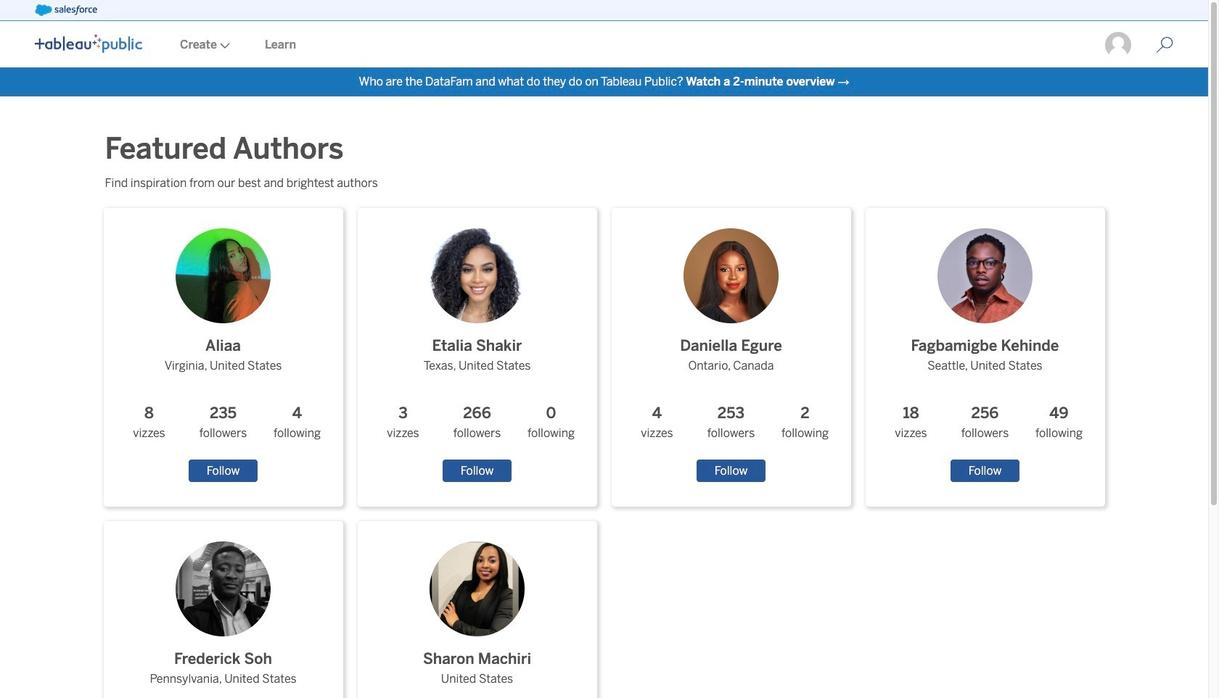 Task type: locate. For each thing, give the bounding box(es) containing it.
avatar image for daniella egure image
[[684, 229, 779, 324]]

avatar image for etalia shakir image
[[430, 229, 525, 324]]

avatar image for aliaa image
[[176, 229, 271, 324]]

salesforce logo image
[[35, 4, 97, 16]]

logo image
[[35, 34, 142, 53]]



Task type: describe. For each thing, give the bounding box(es) containing it.
create image
[[217, 43, 230, 49]]

avatar image for sharon machiri image
[[430, 542, 525, 637]]

go to search image
[[1139, 36, 1191, 54]]

avatar image for fagbamigbe kehinde image
[[937, 229, 1033, 324]]

featured authors heading
[[105, 128, 355, 169]]

tara.schultz image
[[1104, 30, 1133, 60]]

avatar image for frederick  soh image
[[176, 542, 271, 637]]



